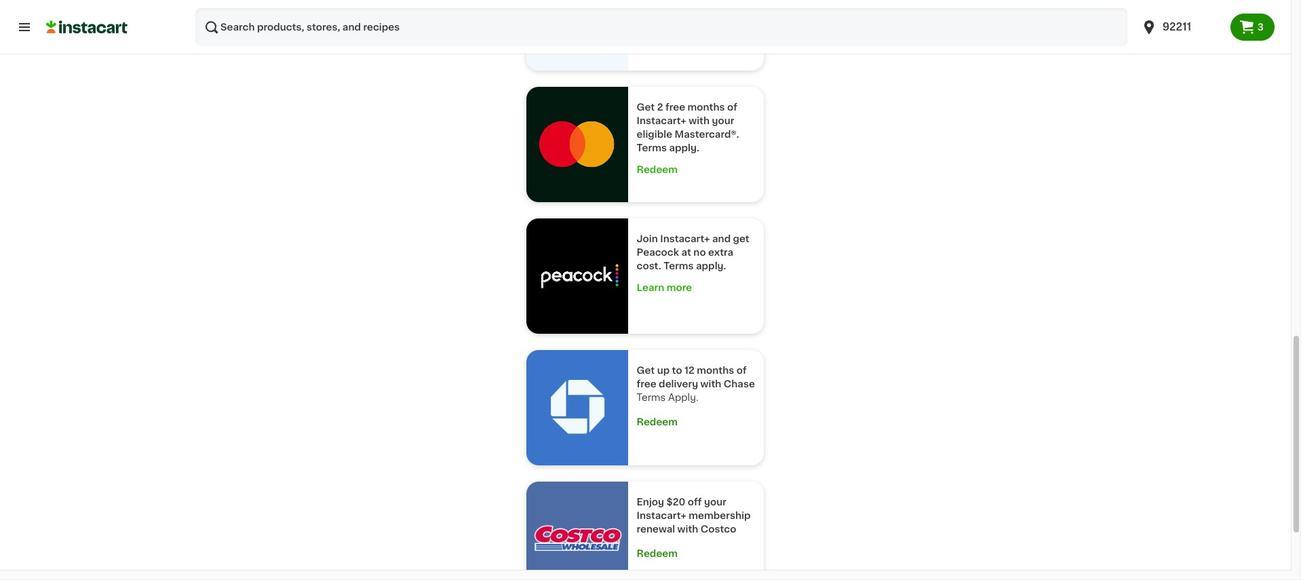Task type: locate. For each thing, give the bounding box(es) containing it.
2 vertical spatial with
[[677, 524, 698, 534]]

at
[[681, 248, 691, 257]]

instacart+ up renewal
[[637, 511, 686, 520]]

costco
[[701, 524, 736, 534]]

0 vertical spatial your
[[712, 116, 734, 125]]

get up to 12 months of free delivery with chase
[[637, 366, 755, 389]]

3 redeem from the top
[[637, 549, 678, 558]]

0 horizontal spatial free
[[637, 379, 656, 389]]

get inside get up to 12 months of free delivery with chase
[[637, 366, 655, 375]]

apply. down extra
[[696, 261, 726, 271]]

2 redeem from the top
[[637, 417, 678, 427]]

redeem down eligible
[[637, 165, 678, 174]]

terms down up
[[637, 393, 666, 402]]

1 vertical spatial apply.
[[696, 261, 726, 271]]

extra
[[708, 248, 733, 257]]

months
[[688, 102, 725, 112], [697, 366, 734, 375]]

get for get 2 free months of instacart+ with your eligible mastercard®. terms apply.
[[637, 102, 655, 112]]

of up mastercard®.
[[727, 102, 737, 112]]

get inside get 2 free months of instacart+ with your eligible mastercard®. terms apply.
[[637, 102, 655, 112]]

instacart+ up at
[[660, 234, 710, 243]]

2
[[657, 102, 663, 112]]

free
[[665, 102, 685, 112], [637, 379, 656, 389]]

2 get from the top
[[637, 366, 655, 375]]

free right the 2
[[665, 102, 685, 112]]

2 vertical spatial terms
[[637, 393, 666, 402]]

more
[[667, 283, 692, 292]]

2 vertical spatial redeem
[[637, 549, 678, 558]]

apply. down mastercard®.
[[669, 143, 699, 153]]

3 button
[[1230, 14, 1275, 41]]

terms apply.
[[637, 379, 757, 402]]

0 vertical spatial of
[[727, 102, 737, 112]]

with down off at the bottom right
[[677, 524, 698, 534]]

4 redeem button from the top
[[637, 539, 756, 560]]

terms inside terms apply.
[[637, 393, 666, 402]]

renewal
[[637, 524, 675, 534]]

apply.
[[669, 143, 699, 153], [696, 261, 726, 271]]

learn more
[[637, 283, 692, 292]]

0 vertical spatial redeem
[[637, 165, 678, 174]]

0 vertical spatial get
[[637, 102, 655, 112]]

0 vertical spatial terms
[[637, 143, 667, 153]]

get left up
[[637, 366, 655, 375]]

membership
[[689, 511, 751, 520]]

enjoy $20 off your instacart+ membership renewal with costco
[[637, 497, 753, 534]]

1 vertical spatial with
[[700, 379, 721, 389]]

learn more button
[[637, 281, 756, 294]]

1 vertical spatial redeem
[[637, 417, 678, 427]]

redeem
[[637, 165, 678, 174], [637, 417, 678, 427], [637, 549, 678, 558]]

92211 button
[[1133, 8, 1230, 46]]

of
[[727, 102, 737, 112], [737, 366, 747, 375]]

1 vertical spatial instacart+
[[660, 234, 710, 243]]

with inside get 2 free months of instacart+ with your eligible mastercard®. terms apply.
[[689, 116, 710, 125]]

1 vertical spatial terms
[[664, 261, 694, 271]]

0 vertical spatial instacart+
[[637, 116, 686, 125]]

None search field
[[195, 8, 1127, 46]]

1 vertical spatial free
[[637, 379, 656, 389]]

0 vertical spatial apply.
[[669, 143, 699, 153]]

1 get from the top
[[637, 102, 655, 112]]

0 vertical spatial with
[[689, 116, 710, 125]]

terms
[[637, 143, 667, 153], [664, 261, 694, 271], [637, 393, 666, 402]]

your
[[712, 116, 734, 125], [704, 497, 727, 507]]

0 vertical spatial free
[[665, 102, 685, 112]]

2 vertical spatial instacart+
[[637, 511, 686, 520]]

your up mastercard®.
[[712, 116, 734, 125]]

get
[[637, 102, 655, 112], [637, 366, 655, 375]]

1 vertical spatial of
[[737, 366, 747, 375]]

your up membership
[[704, 497, 727, 507]]

redeem down "apply."
[[637, 417, 678, 427]]

2 redeem button from the top
[[637, 407, 756, 429]]

terms down eligible
[[637, 143, 667, 153]]

free left delivery
[[637, 379, 656, 389]]

terms down at
[[664, 261, 694, 271]]

apply. inside get 2 free months of instacart+ with your eligible mastercard®. terms apply.
[[669, 143, 699, 153]]

months up mastercard®.
[[688, 102, 725, 112]]

redeem button
[[637, 163, 756, 176], [637, 407, 756, 429], [637, 415, 678, 429], [637, 539, 756, 560], [637, 547, 678, 560]]

redeem down renewal
[[637, 549, 678, 558]]

1 vertical spatial get
[[637, 366, 655, 375]]

months right 12
[[697, 366, 734, 375]]

get left the 2
[[637, 102, 655, 112]]

of up the chase
[[737, 366, 747, 375]]

of inside get up to 12 months of free delivery with chase
[[737, 366, 747, 375]]

with left the chase
[[700, 379, 721, 389]]

5 redeem button from the top
[[637, 547, 678, 560]]

1 horizontal spatial free
[[665, 102, 685, 112]]

1 vertical spatial months
[[697, 366, 734, 375]]

instacart+ down the 2
[[637, 116, 686, 125]]

terms inside join instacart+ and get peacock at no extra cost. terms apply.
[[664, 261, 694, 271]]

Search field
[[195, 8, 1127, 46]]

instacart+
[[637, 116, 686, 125], [660, 234, 710, 243], [637, 511, 686, 520]]

12
[[685, 366, 695, 375]]

0 vertical spatial months
[[688, 102, 725, 112]]

get
[[733, 234, 749, 243]]

1 vertical spatial your
[[704, 497, 727, 507]]

with
[[689, 116, 710, 125], [700, 379, 721, 389], [677, 524, 698, 534]]

with up mastercard®.
[[689, 116, 710, 125]]



Task type: vqa. For each thing, say whether or not it's contained in the screenshot.
the Delivery button
no



Task type: describe. For each thing, give the bounding box(es) containing it.
cost.
[[637, 261, 661, 271]]

with inside get up to 12 months of free delivery with chase
[[700, 379, 721, 389]]

no
[[694, 248, 706, 257]]

instacart+ inside join instacart+ and get peacock at no extra cost. terms apply.
[[660, 234, 710, 243]]

92211
[[1163, 22, 1191, 32]]

join instacart+ and get peacock at no extra cost. terms apply.
[[637, 234, 752, 271]]

1 redeem button from the top
[[637, 163, 756, 176]]

months inside get 2 free months of instacart+ with your eligible mastercard®. terms apply.
[[688, 102, 725, 112]]

chase
[[724, 379, 755, 389]]

to
[[672, 366, 682, 375]]

learn
[[637, 283, 664, 292]]

peacock
[[637, 248, 679, 257]]

of inside get 2 free months of instacart+ with your eligible mastercard®. terms apply.
[[727, 102, 737, 112]]

instacart+ inside get 2 free months of instacart+ with your eligible mastercard®. terms apply.
[[637, 116, 686, 125]]

92211 button
[[1141, 8, 1222, 46]]

instacart logo image
[[46, 19, 128, 35]]

with inside enjoy $20 off your instacart+ membership renewal with costco
[[677, 524, 698, 534]]

off
[[688, 497, 702, 507]]

get 2 free months of instacart+ with your eligible mastercard®. terms apply.
[[637, 102, 742, 153]]

instacart+ inside enjoy $20 off your instacart+ membership renewal with costco
[[637, 511, 686, 520]]

get for get up to 12 months of free delivery with chase
[[637, 366, 655, 375]]

join
[[637, 234, 658, 243]]

apply.
[[668, 393, 698, 402]]

free inside get up to 12 months of free delivery with chase
[[637, 379, 656, 389]]

free inside get 2 free months of instacart+ with your eligible mastercard®. terms apply.
[[665, 102, 685, 112]]

1 redeem from the top
[[637, 165, 678, 174]]

up
[[657, 366, 670, 375]]

terms inside get 2 free months of instacart+ with your eligible mastercard®. terms apply.
[[637, 143, 667, 153]]

apply. inside join instacart+ and get peacock at no extra cost. terms apply.
[[696, 261, 726, 271]]

your inside get 2 free months of instacart+ with your eligible mastercard®. terms apply.
[[712, 116, 734, 125]]

3 redeem button from the top
[[637, 415, 678, 429]]

delivery
[[659, 379, 698, 389]]

your inside enjoy $20 off your instacart+ membership renewal with costco
[[704, 497, 727, 507]]

and
[[712, 234, 731, 243]]

$20
[[667, 497, 685, 507]]

eligible
[[637, 129, 672, 139]]

months inside get up to 12 months of free delivery with chase
[[697, 366, 734, 375]]

mastercard®.
[[675, 129, 739, 139]]

enjoy
[[637, 497, 664, 507]]

3
[[1258, 22, 1264, 32]]



